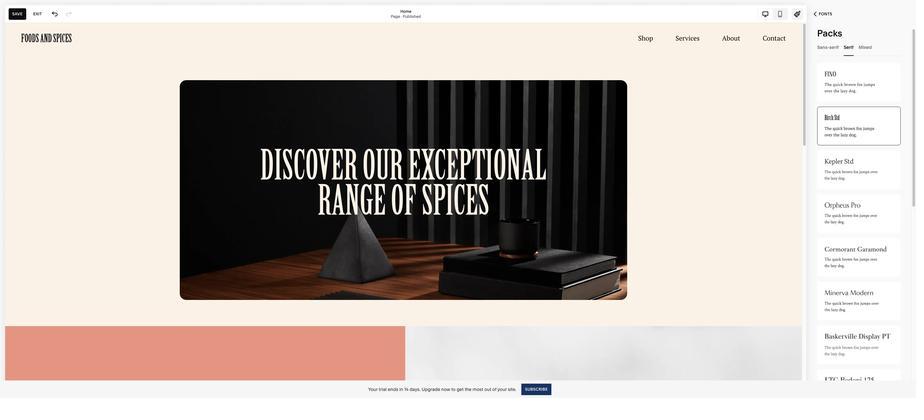 Task type: vqa. For each thing, say whether or not it's contained in the screenshot.
Pages
no



Task type: locate. For each thing, give the bounding box(es) containing it.
jumps
[[864, 82, 876, 88], [864, 126, 875, 132], [860, 170, 870, 175], [860, 213, 870, 219], [860, 257, 870, 263], [861, 301, 871, 307], [860, 345, 871, 350]]

save button
[[9, 8, 26, 20]]

tab list
[[758, 9, 788, 19], [818, 38, 901, 56]]

fox inside orpheus pro the quick brown fox jumps over the lazy dog.
[[854, 213, 859, 219]]

lazy for cormorant garamond
[[831, 264, 837, 269]]

dog.
[[849, 88, 857, 94], [849, 132, 857, 138], [839, 176, 846, 181], [838, 220, 845, 225], [838, 264, 845, 269], [840, 308, 847, 313], [839, 352, 846, 357]]

1 vertical spatial std
[[845, 158, 854, 166]]

1 the from the top
[[825, 82, 832, 88]]

2 the quick brown fox jumps over the lazy dog. from the top
[[825, 170, 878, 181]]

quick down minerva
[[833, 301, 842, 307]]

over for birch std
[[825, 132, 833, 138]]

4 the from the top
[[825, 213, 832, 219]]

the for kepler
[[825, 170, 831, 175]]

quick inside fino the quick brown fox jumps over the lazy dog.
[[833, 82, 844, 88]]

fox for cormorant
[[854, 257, 859, 263]]

brown inside orpheus pro the quick brown fox jumps over the lazy dog.
[[843, 213, 853, 219]]

trial
[[379, 387, 387, 393]]

jumps inside fino the quick brown fox jumps over the lazy dog.
[[864, 82, 876, 88]]

orpheus
[[825, 200, 850, 212]]

exit
[[33, 11, 42, 16]]

the down birch on the right of page
[[825, 126, 832, 132]]

the for birch
[[825, 126, 832, 132]]

fox
[[857, 82, 863, 88], [857, 126, 863, 132], [854, 170, 859, 175], [854, 213, 859, 219], [854, 257, 859, 263], [855, 301, 860, 307], [854, 345, 859, 350]]

dog. for baskerville
[[839, 352, 846, 357]]

tab list containing sans-serif
[[818, 38, 901, 56]]

the down 'kepler'
[[825, 170, 831, 175]]

over
[[825, 88, 833, 94], [825, 132, 833, 138], [871, 170, 878, 175], [871, 213, 878, 219], [871, 257, 878, 263], [872, 301, 879, 307], [872, 345, 879, 350]]

quick down orpheus
[[833, 213, 842, 219]]

quick for minerva
[[833, 301, 842, 307]]

the down orpheus
[[825, 220, 830, 225]]

5 the from the top
[[825, 257, 832, 263]]

3 the from the top
[[825, 170, 831, 175]]

home page · published
[[391, 9, 421, 19]]

the quick brown fox jumps over the lazy dog. for cormorant
[[825, 257, 878, 269]]

std
[[835, 114, 840, 122], [845, 158, 854, 166]]

birch std
[[825, 114, 840, 122]]

garamond
[[858, 245, 887, 254]]

brown for kepler
[[842, 170, 853, 175]]

2 the from the top
[[825, 126, 832, 132]]

over for baskerville display pt
[[872, 345, 879, 350]]

fonts
[[819, 12, 833, 16]]

quick down kepler std
[[832, 170, 841, 175]]

1 vertical spatial tab list
[[818, 38, 901, 56]]

the inside orpheus pro the quick brown fox jumps over the lazy dog.
[[825, 220, 830, 225]]

lazy for baskerville display pt
[[831, 352, 838, 357]]

dog. for kepler
[[839, 176, 846, 181]]

cormorant
[[825, 245, 856, 254]]

std right birch on the right of page
[[835, 114, 840, 122]]

the down fino
[[834, 88, 840, 94]]

jumps for minerva
[[861, 301, 871, 307]]

the down orpheus
[[825, 213, 832, 219]]

6 the from the top
[[825, 301, 832, 307]]

0 vertical spatial tab list
[[758, 9, 788, 19]]

the down cormorant
[[825, 257, 832, 263]]

quick for baskerville
[[832, 345, 842, 350]]

5 the quick brown fox jumps over the lazy dog. from the top
[[825, 345, 879, 357]]

mixed
[[859, 44, 872, 50]]

0 horizontal spatial tab list
[[758, 9, 788, 19]]

pt
[[882, 333, 891, 342]]

fox for baskerville
[[854, 345, 859, 350]]

0 vertical spatial std
[[835, 114, 840, 122]]

page
[[391, 14, 400, 19]]

lazy for minerva modern
[[832, 308, 839, 313]]

the quick brown fox jumps over the lazy dog. for birch
[[825, 126, 875, 138]]

now
[[442, 387, 450, 393]]

the down minerva
[[825, 308, 831, 313]]

published
[[403, 14, 421, 19]]

over for kepler std
[[871, 170, 878, 175]]

sans-serif button
[[818, 38, 839, 56]]

the inside fino the quick brown fox jumps over the lazy dog.
[[825, 82, 832, 88]]

the
[[834, 88, 840, 94], [834, 132, 840, 138], [825, 176, 830, 181], [825, 220, 830, 225], [825, 264, 830, 269], [825, 308, 831, 313], [825, 352, 830, 357], [465, 387, 472, 393]]

jumps inside orpheus pro the quick brown fox jumps over the lazy dog.
[[860, 213, 870, 219]]

lazy
[[841, 88, 848, 94], [841, 132, 848, 138], [831, 176, 838, 181], [831, 220, 837, 225], [831, 264, 837, 269], [832, 308, 839, 313], [831, 352, 838, 357]]

dog. for cormorant
[[838, 264, 845, 269]]

std right 'kepler'
[[845, 158, 854, 166]]

1 horizontal spatial std
[[845, 158, 854, 166]]

the down baskerville
[[825, 345, 832, 350]]

fox for minerva
[[855, 301, 860, 307]]

minerva
[[825, 289, 849, 298]]

the quick brown fox jumps over the lazy dog. down minerva modern
[[825, 301, 879, 313]]

7 the from the top
[[825, 345, 832, 350]]

the quick brown fox jumps over the lazy dog. down 'cormorant garamond'
[[825, 257, 878, 269]]

the quick brown fox jumps over the lazy dog. down baskerville display pt
[[825, 345, 879, 357]]

brown inside fino the quick brown fox jumps over the lazy dog.
[[845, 82, 856, 88]]

fino the quick brown fox jumps over the lazy dog.
[[825, 70, 876, 94]]

pro
[[851, 200, 861, 212]]

4 the quick brown fox jumps over the lazy dog. from the top
[[825, 301, 879, 313]]

the down baskerville
[[825, 352, 830, 357]]

over inside fino the quick brown fox jumps over the lazy dog.
[[825, 88, 833, 94]]

quick down fino
[[833, 82, 844, 88]]

jumps for kepler
[[860, 170, 870, 175]]

dog. inside fino the quick brown fox jumps over the lazy dog.
[[849, 88, 857, 94]]

baskerville
[[825, 333, 857, 342]]

1 horizontal spatial tab list
[[818, 38, 901, 56]]

site.
[[508, 387, 517, 393]]

quick for birch
[[833, 126, 843, 132]]

in
[[400, 387, 403, 393]]

serif button
[[844, 38, 854, 56]]

ltc
[[825, 377, 839, 385]]

brown
[[845, 82, 856, 88], [844, 126, 856, 132], [842, 170, 853, 175], [843, 213, 853, 219], [843, 257, 853, 263], [843, 301, 854, 307], [843, 345, 853, 350]]

quick
[[833, 82, 844, 88], [833, 126, 843, 132], [832, 170, 841, 175], [833, 213, 842, 219], [833, 257, 842, 263], [833, 301, 842, 307], [832, 345, 842, 350]]

quick down baskerville
[[832, 345, 842, 350]]

fox for birch
[[857, 126, 863, 132]]

lazy for kepler std
[[831, 176, 838, 181]]

the down minerva
[[825, 301, 832, 307]]

the
[[825, 82, 832, 88], [825, 126, 832, 132], [825, 170, 831, 175], [825, 213, 832, 219], [825, 257, 832, 263], [825, 301, 832, 307], [825, 345, 832, 350]]

serif
[[830, 44, 839, 50]]

the quick brown fox jumps over the lazy dog. for minerva
[[825, 301, 879, 313]]

the quick brown fox jumps over the lazy dog. down 'birch std'
[[825, 126, 875, 138]]

the down fino
[[825, 82, 832, 88]]

the quick brown fox jumps over the lazy dog. down kepler std
[[825, 170, 878, 181]]

3 the quick brown fox jumps over the lazy dog. from the top
[[825, 257, 878, 269]]

ltc bodoni 175
[[825, 377, 875, 385]]

baskerville display pt
[[825, 333, 891, 342]]

1 the quick brown fox jumps over the lazy dog. from the top
[[825, 126, 875, 138]]

birch
[[825, 114, 834, 122]]

0 horizontal spatial std
[[835, 114, 840, 122]]

the for cormorant
[[825, 257, 832, 263]]

the quick brown fox jumps over the lazy dog.
[[825, 126, 875, 138], [825, 170, 878, 181], [825, 257, 878, 269], [825, 301, 879, 313], [825, 345, 879, 357]]

fonts button
[[807, 7, 840, 21]]

quick down 'birch std'
[[833, 126, 843, 132]]

to
[[452, 387, 456, 393]]

packs
[[818, 28, 843, 39]]

quick down cormorant
[[833, 257, 842, 263]]



Task type: describe. For each thing, give the bounding box(es) containing it.
brown for baskerville
[[843, 345, 853, 350]]

fino
[[825, 70, 837, 78]]

jumps for cormorant
[[860, 257, 870, 263]]

brown for cormorant
[[843, 257, 853, 263]]

display
[[859, 333, 881, 342]]

the down cormorant
[[825, 264, 830, 269]]

your
[[498, 387, 507, 393]]

subscribe button
[[522, 384, 552, 396]]

the for baskerville
[[825, 345, 832, 350]]

cormorant garamond
[[825, 245, 887, 254]]

over for minerva modern
[[872, 301, 879, 307]]

mixed button
[[859, 38, 872, 56]]

get
[[457, 387, 464, 393]]

dog. inside orpheus pro the quick brown fox jumps over the lazy dog.
[[838, 220, 845, 225]]

brown for minerva
[[843, 301, 854, 307]]

quick for kepler
[[832, 170, 841, 175]]

the down 'kepler'
[[825, 176, 830, 181]]

quick for cormorant
[[833, 257, 842, 263]]

your
[[368, 387, 378, 393]]

days.
[[410, 387, 421, 393]]

bodoni
[[840, 377, 862, 385]]

of
[[493, 387, 497, 393]]

175
[[864, 377, 875, 385]]

kepler
[[825, 158, 843, 166]]

the right get
[[465, 387, 472, 393]]

dog. for birch
[[849, 132, 857, 138]]

modern
[[851, 289, 874, 298]]

jumps for baskerville
[[860, 345, 871, 350]]

dog. for minerva
[[840, 308, 847, 313]]

home
[[401, 9, 412, 14]]

serif
[[844, 44, 854, 50]]

brown for birch
[[844, 126, 856, 132]]

minerva modern
[[825, 289, 874, 298]]

the for minerva
[[825, 301, 832, 307]]

save
[[12, 11, 23, 16]]

ends
[[388, 387, 398, 393]]

kepler std
[[825, 158, 854, 166]]

out
[[485, 387, 492, 393]]

lazy for birch std
[[841, 132, 848, 138]]

lazy inside fino the quick brown fox jumps over the lazy dog.
[[841, 88, 848, 94]]

the quick brown fox jumps over the lazy dog. for baskerville
[[825, 345, 879, 357]]

sans-
[[818, 44, 830, 50]]

the quick brown fox jumps over the lazy dog. for kepler
[[825, 170, 878, 181]]

·
[[401, 14, 402, 19]]

fox for kepler
[[854, 170, 859, 175]]

orpheus pro the quick brown fox jumps over the lazy dog.
[[825, 200, 878, 225]]

14
[[404, 387, 409, 393]]

std for kepler std
[[845, 158, 854, 166]]

the inside orpheus pro the quick brown fox jumps over the lazy dog.
[[825, 213, 832, 219]]

over for cormorant garamond
[[871, 257, 878, 263]]

sans-serif
[[818, 44, 839, 50]]

jumps for birch
[[864, 126, 875, 132]]

quick inside orpheus pro the quick brown fox jumps over the lazy dog.
[[833, 213, 842, 219]]

fox inside fino the quick brown fox jumps over the lazy dog.
[[857, 82, 863, 88]]

lazy inside orpheus pro the quick brown fox jumps over the lazy dog.
[[831, 220, 837, 225]]

ltc bodoni 175 button
[[818, 370, 901, 399]]

exit button
[[30, 8, 45, 20]]

the down 'birch std'
[[834, 132, 840, 138]]

the inside fino the quick brown fox jumps over the lazy dog.
[[834, 88, 840, 94]]

upgrade
[[422, 387, 440, 393]]

your trial ends in 14 days. upgrade now to get the most out of your site.
[[368, 387, 517, 393]]

over inside orpheus pro the quick brown fox jumps over the lazy dog.
[[871, 213, 878, 219]]

subscribe
[[525, 387, 548, 392]]

std for birch std
[[835, 114, 840, 122]]

most
[[473, 387, 484, 393]]



